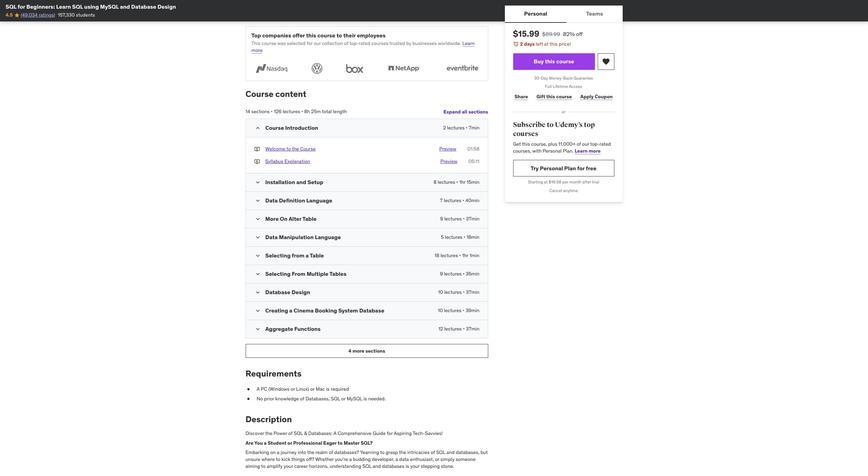 Task type: describe. For each thing, give the bounding box(es) containing it.
udemy's
[[555, 121, 583, 129]]

or left mac
[[310, 387, 315, 393]]

starting at $16.58 per month after trial cancel anytime
[[528, 180, 599, 194]]

course inside button
[[300, 146, 316, 152]]

(49,034 ratings)
[[21, 12, 55, 18]]

of down linux)
[[300, 396, 304, 402]]

lectures for data definition language
[[444, 198, 461, 204]]

comprehensive
[[338, 431, 372, 437]]

or down required
[[341, 396, 346, 402]]

learn more for top companies offer this course to their employees
[[251, 40, 475, 53]]

money-
[[549, 75, 563, 81]]

the up off? at the bottom left
[[307, 450, 314, 456]]

course content
[[246, 89, 306, 100]]

small image for aggregate functions
[[254, 326, 261, 333]]

a down 'databases?' at left
[[349, 457, 352, 463]]

teams button
[[567, 6, 623, 22]]

small image for course
[[254, 125, 261, 132]]

• for more on alter table
[[463, 216, 465, 222]]

databases:
[[308, 431, 333, 437]]

for down top companies offer this course to their employees
[[307, 40, 313, 47]]

0 horizontal spatial sections
[[252, 109, 270, 115]]

but
[[481, 450, 488, 456]]

top
[[251, 32, 261, 39]]

or left linux)
[[291, 387, 295, 393]]

8h 25m
[[304, 109, 321, 115]]

by
[[406, 40, 412, 47]]

top
[[584, 121, 595, 129]]

understanding
[[330, 464, 361, 470]]

5 lectures • 18min
[[441, 234, 480, 241]]

courses,
[[513, 148, 531, 154]]

lectures for database design
[[444, 290, 462, 296]]

37min for more on alter table
[[466, 216, 480, 222]]

40min
[[466, 198, 480, 204]]

personal inside button
[[524, 10, 547, 17]]

sql down budding
[[362, 464, 372, 470]]

are
[[246, 441, 253, 447]]

to down where
[[261, 464, 266, 470]]

total
[[322, 109, 332, 115]]

small image for data definition language
[[254, 198, 261, 205]]

• for aggregate functions
[[463, 326, 465, 333]]

• for database design
[[463, 290, 465, 296]]

a left data
[[396, 457, 398, 463]]

0 vertical spatial design
[[158, 3, 176, 10]]

data
[[399, 457, 409, 463]]

share button
[[513, 90, 530, 104]]

cancel
[[550, 188, 562, 194]]

gift
[[537, 94, 545, 100]]

guide
[[373, 431, 386, 437]]

$15.99
[[513, 28, 540, 39]]

creating
[[265, 308, 288, 315]]

data definition language
[[265, 197, 332, 204]]

0 vertical spatial rated
[[359, 40, 370, 47]]

where
[[262, 457, 275, 463]]

1hr for installation and setup
[[459, 179, 466, 186]]

to inside subscribe to udemy's top courses
[[547, 121, 554, 129]]

0 vertical spatial a
[[257, 387, 260, 393]]

price!
[[559, 41, 571, 47]]

to right 'eager'
[[338, 441, 343, 447]]

left
[[536, 41, 543, 47]]

• left 126
[[271, 109, 273, 115]]

2 vertical spatial personal
[[540, 165, 563, 172]]

2 days left at this price!
[[520, 41, 571, 47]]

wishlist image
[[602, 57, 610, 66]]

0 vertical spatial at
[[544, 41, 549, 47]]

10 lectures • 39min
[[438, 308, 480, 314]]

full
[[545, 84, 552, 89]]

• for selecting from a table
[[459, 253, 461, 259]]

developer,
[[372, 457, 394, 463]]

no
[[257, 396, 263, 402]]

0 vertical spatial is
[[326, 387, 330, 393]]

lectures for installation and setup
[[438, 179, 455, 186]]

course up collection
[[318, 32, 335, 39]]

the up data
[[399, 450, 406, 456]]

career
[[294, 464, 308, 470]]

4 more sections button
[[246, 345, 488, 359]]

data for data definition language
[[265, 197, 278, 204]]

sections for expand all sections
[[469, 109, 488, 115]]

explanation
[[285, 158, 310, 165]]

course for course content
[[246, 89, 274, 100]]

syllabus explanation
[[265, 158, 310, 165]]

18
[[435, 253, 439, 259]]

for inside discover the power of sql & databases: a comprehensive guide for aspiring tech-savvies! are you a student or professional eager to master sql? embarking on a journey into the realm of databases? yearning to grasp the intricacies of sql and databases, but unsure where to kick things off? whether you're a budding developer, a data enthusiast, or simply someone aiming to amplify your career horizons, understanding sql and databases is your stepping stone.
[[387, 431, 393, 437]]

personal inside get this course, plus 11,000+ of our top-rated courses, with personal plan.
[[543, 148, 562, 154]]

try
[[531, 165, 539, 172]]

small image for creating
[[254, 308, 261, 315]]

selecting for selecting from a table
[[265, 252, 291, 259]]

alarm image
[[513, 41, 519, 47]]

the left power
[[265, 431, 273, 437]]

this for get
[[522, 141, 530, 147]]

0 vertical spatial top-
[[350, 40, 359, 47]]

11,000+
[[559, 141, 576, 147]]

length
[[333, 109, 347, 115]]

selecting from multiple tables
[[265, 271, 347, 278]]

small image for more
[[254, 216, 261, 223]]

selecting for selecting from multiple tables
[[265, 271, 291, 278]]

tab list containing personal
[[505, 6, 623, 23]]

a right on
[[277, 450, 280, 456]]

power
[[274, 431, 287, 437]]

discover the power of sql & databases: a comprehensive guide for aspiring tech-savvies! are you a student or professional eager to master sql? embarking on a journey into the realm of databases? yearning to grasp the intricacies of sql and databases, but unsure where to kick things off? whether you're a budding developer, a data enthusiast, or simply someone aiming to amplify your career horizons, understanding sql and databases is your stepping stone.
[[246, 431, 488, 470]]

employees
[[357, 32, 386, 39]]

stone.
[[441, 464, 454, 470]]

learn for top companies offer this course to their employees
[[463, 40, 475, 47]]

share
[[515, 94, 528, 100]]

someone
[[456, 457, 476, 463]]

mac
[[316, 387, 325, 393]]

language for data definition language
[[306, 197, 332, 204]]

30-
[[534, 75, 541, 81]]

18 lectures • 1hr 1min
[[435, 253, 480, 259]]

xsmall image for top xsmall icon
[[254, 158, 260, 165]]

content
[[275, 89, 306, 100]]

sections for 4 more sections
[[366, 348, 385, 355]]

more for top companies offer this course to their employees
[[251, 47, 263, 53]]

1 vertical spatial preview
[[440, 158, 458, 165]]

10 for database design
[[438, 290, 443, 296]]

is inside discover the power of sql & databases: a comprehensive guide for aspiring tech-savvies! are you a student or professional eager to master sql? embarking on a journey into the realm of databases? yearning to grasp the intricacies of sql and databases, but unsure where to kick things off? whether you're a budding developer, a data enthusiast, or simply someone aiming to amplify your career horizons, understanding sql and databases is your stepping stone.
[[406, 464, 409, 470]]

0 horizontal spatial courses
[[371, 40, 389, 47]]

• for course introduction
[[466, 125, 468, 131]]

this right offer on the left top of the page
[[306, 32, 316, 39]]

off
[[576, 31, 583, 37]]

of up whether on the left of page
[[329, 450, 333, 456]]

or up udemy's at the top
[[562, 109, 566, 114]]

aggregate
[[265, 326, 293, 333]]

0 horizontal spatial our
[[314, 40, 321, 47]]

trial
[[592, 180, 599, 185]]

grasp
[[386, 450, 398, 456]]

plan
[[564, 165, 576, 172]]

savvies!
[[425, 431, 443, 437]]

gift this course link
[[535, 90, 574, 104]]

2 for 2 lectures • 7min
[[443, 125, 446, 131]]

things
[[292, 457, 305, 463]]

$89.99
[[542, 31, 560, 37]]

course down "lifetime" at the right top
[[556, 94, 572, 100]]

39min
[[466, 308, 480, 314]]

the inside button
[[292, 146, 299, 152]]

to up developer,
[[380, 450, 385, 456]]

apply coupon
[[581, 94, 613, 100]]

9 lectures • 37min
[[440, 216, 480, 222]]

lifetime
[[553, 84, 568, 89]]

10 for creating a cinema booking system database
[[438, 308, 443, 314]]

course down 'companies'
[[262, 40, 276, 47]]

15min
[[467, 179, 480, 186]]

companies
[[262, 32, 291, 39]]

databases
[[382, 464, 405, 470]]

8 lectures • 1hr 15min
[[434, 179, 480, 186]]

master
[[344, 441, 360, 447]]

volkswagen image
[[310, 62, 325, 75]]

courses inside subscribe to udemy's top courses
[[513, 130, 538, 138]]

student
[[268, 441, 286, 447]]

a right from
[[306, 252, 309, 259]]

table for more on alter table
[[303, 216, 317, 223]]

setup
[[308, 179, 323, 186]]

sql up 157,330 students
[[72, 3, 83, 10]]

or up journey
[[288, 441, 292, 447]]

more for subscribe to udemy's top courses
[[589, 148, 601, 154]]

personal button
[[505, 6, 567, 22]]

realm
[[316, 450, 328, 456]]

system
[[338, 308, 358, 315]]

for left the free
[[577, 165, 585, 172]]

after
[[583, 180, 591, 185]]

1 vertical spatial design
[[292, 289, 310, 296]]

collection
[[322, 40, 343, 47]]

aspiring
[[394, 431, 412, 437]]

lectures for creating a cinema booking system database
[[444, 308, 462, 314]]

37min for database design
[[466, 290, 480, 296]]

you're
[[335, 457, 348, 463]]

kick
[[282, 457, 290, 463]]

stepping
[[421, 464, 440, 470]]

database design
[[265, 289, 310, 296]]



Task type: locate. For each thing, give the bounding box(es) containing it.
• left 39min
[[463, 308, 465, 314]]

back
[[563, 75, 573, 81]]

rated
[[359, 40, 370, 47], [600, 141, 611, 147]]

xsmall image
[[254, 146, 260, 153], [246, 387, 251, 393]]

sql up the 4.5
[[6, 3, 16, 10]]

7 lectures • 40min
[[440, 198, 480, 204]]

• for installation and setup
[[456, 179, 458, 186]]

• left "1min"
[[459, 253, 461, 259]]

0 vertical spatial data
[[265, 197, 278, 204]]

2 selecting from the top
[[265, 271, 291, 278]]

• for creating a cinema booking system database
[[463, 308, 465, 314]]

ratings)
[[39, 12, 55, 18]]

expand all sections
[[444, 109, 488, 115]]

1 vertical spatial database
[[265, 289, 290, 296]]

5
[[441, 234, 444, 241]]

2 horizontal spatial database
[[359, 308, 384, 315]]

1 vertical spatial table
[[310, 252, 324, 259]]

small image left creating
[[254, 308, 261, 315]]

3 37min from the top
[[466, 326, 480, 333]]

more inside button
[[353, 348, 365, 355]]

9 for selecting from multiple tables
[[440, 271, 443, 277]]

lectures for selecting from multiple tables
[[444, 271, 462, 277]]

1 vertical spatial language
[[315, 234, 341, 241]]

0 vertical spatial 10
[[438, 290, 443, 296]]

sections inside button
[[366, 348, 385, 355]]

• left '18min'
[[464, 234, 466, 241]]

0 horizontal spatial 2
[[443, 125, 446, 131]]

of
[[344, 40, 349, 47], [577, 141, 581, 147], [300, 396, 304, 402], [288, 431, 293, 437], [329, 450, 333, 456], [431, 450, 435, 456]]

0 vertical spatial 9
[[440, 216, 443, 222]]

12 lectures • 37min
[[439, 326, 480, 333]]

learn more for subscribe to udemy's top courses
[[575, 148, 601, 154]]

this down $89.99
[[550, 41, 558, 47]]

all
[[462, 109, 467, 115]]

top- down top
[[590, 141, 600, 147]]

sql up simply
[[436, 450, 446, 456]]

this inside 'button'
[[545, 58, 555, 65]]

and up simply
[[447, 450, 455, 456]]

2 vertical spatial database
[[359, 308, 384, 315]]

on
[[270, 450, 276, 456]]

tables
[[330, 271, 347, 278]]

0 horizontal spatial xsmall image
[[246, 396, 251, 403]]

9 lectures • 35min
[[440, 271, 480, 277]]

6 small image from the top
[[254, 326, 261, 333]]

1 horizontal spatial top-
[[590, 141, 600, 147]]

2 data from the top
[[265, 234, 278, 241]]

sections right all
[[469, 109, 488, 115]]

• down 9 lectures • 35min
[[463, 290, 465, 296]]

learn more link
[[251, 40, 475, 53], [575, 148, 601, 154]]

course up back
[[556, 58, 574, 65]]

this right gift
[[547, 94, 555, 100]]

14 sections • 126 lectures • 8h 25m total length
[[246, 109, 347, 115]]

prior
[[264, 396, 274, 402]]

to inside welcome to the course button
[[287, 146, 291, 152]]

4 small image from the top
[[254, 308, 261, 315]]

• for data definition language
[[463, 198, 464, 204]]

our inside get this course, plus 11,000+ of our top-rated courses, with personal plan.
[[582, 141, 589, 147]]

nasdaq image
[[251, 62, 291, 75]]

netapp image
[[384, 62, 424, 75]]

2 vertical spatial more
[[353, 348, 365, 355]]

and left setup
[[296, 179, 306, 186]]

students
[[76, 12, 95, 18]]

at
[[544, 41, 549, 47], [544, 180, 548, 185]]

1 37min from the top
[[466, 216, 480, 222]]

1 vertical spatial learn more
[[575, 148, 601, 154]]

1 vertical spatial xsmall image
[[246, 396, 251, 403]]

• up 5 lectures • 18min
[[463, 216, 465, 222]]

1 horizontal spatial sections
[[366, 348, 385, 355]]

1 horizontal spatial xsmall image
[[254, 146, 260, 153]]

syllabus
[[265, 158, 283, 165]]

small image for installation
[[254, 179, 261, 186]]

1 vertical spatial top-
[[590, 141, 600, 147]]

language for data manipulation language
[[315, 234, 341, 241]]

learn more
[[251, 40, 475, 53], [575, 148, 601, 154]]

0 vertical spatial learn
[[56, 3, 71, 10]]

this
[[306, 32, 316, 39], [550, 41, 558, 47], [545, 58, 555, 65], [547, 94, 555, 100], [522, 141, 530, 147]]

0 vertical spatial our
[[314, 40, 321, 47]]

a left cinema
[[289, 308, 292, 315]]

• left the 8h 25m
[[301, 109, 303, 115]]

at right left
[[544, 41, 549, 47]]

lectures for aggregate functions
[[444, 326, 462, 333]]

more
[[251, 47, 263, 53], [589, 148, 601, 154], [353, 348, 365, 355]]

0 vertical spatial courses
[[371, 40, 389, 47]]

learn more link down employees
[[251, 40, 475, 53]]

data up more
[[265, 197, 278, 204]]

to up amplify
[[276, 457, 280, 463]]

and right using
[[120, 3, 130, 10]]

of up enthusiast,
[[431, 450, 435, 456]]

0 vertical spatial preview
[[439, 146, 457, 152]]

selecting from a table
[[265, 252, 324, 259]]

1 horizontal spatial learn more link
[[575, 148, 601, 154]]

1 vertical spatial courses
[[513, 130, 538, 138]]

1 horizontal spatial more
[[353, 348, 365, 355]]

37min down 40min
[[466, 216, 480, 222]]

lectures down 18 lectures • 1hr 1min at the bottom right
[[444, 271, 462, 277]]

beginners:
[[26, 3, 55, 10]]

knowledge
[[275, 396, 299, 402]]

1 vertical spatial personal
[[543, 148, 562, 154]]

lectures down 7 lectures • 40min
[[444, 216, 462, 222]]

10 up 12
[[438, 308, 443, 314]]

1 vertical spatial xsmall image
[[246, 387, 251, 393]]

for up (49,034
[[18, 3, 25, 10]]

mysql right using
[[100, 3, 119, 10]]

1 horizontal spatial learn
[[463, 40, 475, 47]]

35min
[[466, 271, 480, 277]]

design
[[158, 3, 176, 10], [292, 289, 310, 296]]

0 vertical spatial 37min
[[466, 216, 480, 222]]

more
[[265, 216, 279, 223]]

4 small image from the top
[[254, 271, 261, 278]]

2 horizontal spatial more
[[589, 148, 601, 154]]

0 vertical spatial language
[[306, 197, 332, 204]]

or up 'stepping'
[[435, 457, 440, 463]]

is
[[326, 387, 330, 393], [364, 396, 367, 402], [406, 464, 409, 470]]

eventbrite image
[[443, 62, 482, 75]]

1 vertical spatial is
[[364, 396, 367, 402]]

this up courses,
[[522, 141, 530, 147]]

professional
[[293, 441, 322, 447]]

2 vertical spatial 37min
[[466, 326, 480, 333]]

1 horizontal spatial a
[[334, 431, 337, 437]]

month
[[570, 180, 582, 185]]

days
[[524, 41, 535, 47]]

learn up 157,330
[[56, 3, 71, 10]]

5 small image from the top
[[254, 290, 261, 297]]

1 vertical spatial our
[[582, 141, 589, 147]]

xsmall image left pc
[[246, 387, 251, 393]]

coupon
[[595, 94, 613, 100]]

of down their
[[344, 40, 349, 47]]

1 vertical spatial learn
[[463, 40, 475, 47]]

more on alter table
[[265, 216, 317, 223]]

(49,034
[[21, 12, 38, 18]]

preview up 8 lectures • 1hr 15min
[[440, 158, 458, 165]]

sql left &
[[294, 431, 303, 437]]

30-day money-back guarantee full lifetime access
[[534, 75, 593, 89]]

learn more link for subscribe to udemy's top courses
[[575, 148, 601, 154]]

lectures for more on alter table
[[444, 216, 462, 222]]

small image for database design
[[254, 290, 261, 297]]

this
[[251, 40, 260, 47]]

lectures for selecting from a table
[[441, 253, 458, 259]]

1hr left "1min"
[[462, 253, 469, 259]]

table for selecting from a table
[[310, 252, 324, 259]]

free
[[586, 165, 597, 172]]

a up 'eager'
[[334, 431, 337, 437]]

1 horizontal spatial mysql
[[347, 396, 362, 402]]

0 horizontal spatial database
[[131, 3, 156, 10]]

0 horizontal spatial xsmall image
[[246, 387, 251, 393]]

course inside 'button'
[[556, 58, 574, 65]]

1 data from the top
[[265, 197, 278, 204]]

learn right plan.
[[575, 148, 588, 154]]

and down developer,
[[373, 464, 381, 470]]

1 vertical spatial selecting
[[265, 271, 291, 278]]

1 vertical spatial data
[[265, 234, 278, 241]]

sections right 4
[[366, 348, 385, 355]]

per
[[563, 180, 569, 185]]

top- inside get this course, plus 11,000+ of our top-rated courses, with personal plan.
[[590, 141, 600, 147]]

0 vertical spatial database
[[131, 3, 156, 10]]

lectures for data manipulation language
[[445, 234, 463, 241]]

3 small image from the top
[[254, 216, 261, 223]]

to up "syllabus explanation"
[[287, 146, 291, 152]]

is down data
[[406, 464, 409, 470]]

37min
[[466, 216, 480, 222], [466, 290, 480, 296], [466, 326, 480, 333]]

4 more sections
[[349, 348, 385, 355]]

1 vertical spatial a
[[334, 431, 337, 437]]

starting
[[528, 180, 543, 185]]

course introduction
[[265, 125, 318, 131]]

1 vertical spatial more
[[589, 148, 601, 154]]

2 37min from the top
[[466, 290, 480, 296]]

$15.99 $89.99 82% off
[[513, 28, 583, 39]]

xsmall image for the bottom xsmall icon
[[246, 396, 251, 403]]

• for data manipulation language
[[464, 234, 466, 241]]

1hr left the "15min"
[[459, 179, 466, 186]]

0 vertical spatial xsmall image
[[254, 158, 260, 165]]

is right mac
[[326, 387, 330, 393]]

1 vertical spatial course
[[265, 125, 284, 131]]

1hr for selecting from a table
[[462, 253, 469, 259]]

9 for more on alter table
[[440, 216, 443, 222]]

enthusiast,
[[410, 457, 434, 463]]

0 horizontal spatial learn
[[56, 3, 71, 10]]

37min down 35min
[[466, 290, 480, 296]]

0 vertical spatial 2
[[520, 41, 523, 47]]

learn for subscribe to udemy's top courses
[[575, 148, 588, 154]]

this for buy
[[545, 58, 555, 65]]

9 down 7
[[440, 216, 443, 222]]

• left the "15min"
[[456, 179, 458, 186]]

course up explanation at the left of page
[[300, 146, 316, 152]]

your down the kick
[[284, 464, 293, 470]]

8
[[434, 179, 437, 186]]

day
[[541, 75, 548, 81]]

lectures right 8
[[438, 179, 455, 186]]

a left pc
[[257, 387, 260, 393]]

this right buy
[[545, 58, 555, 65]]

small image for selecting from a table
[[254, 253, 261, 260]]

0 vertical spatial mysql
[[100, 3, 119, 10]]

is left needed.
[[364, 396, 367, 402]]

0 vertical spatial learn more
[[251, 40, 475, 53]]

sections inside dropdown button
[[469, 109, 488, 115]]

buy
[[534, 58, 544, 65]]

mysql
[[100, 3, 119, 10], [347, 396, 362, 402]]

lectures for course introduction
[[447, 125, 465, 131]]

from
[[292, 252, 305, 259]]

• for selecting from multiple tables
[[463, 271, 465, 277]]

yearning
[[360, 450, 379, 456]]

9 down 18 lectures • 1hr 1min at the bottom right
[[440, 271, 443, 277]]

0 vertical spatial xsmall image
[[254, 146, 260, 153]]

table right alter
[[303, 216, 317, 223]]

• down 10 lectures • 39min
[[463, 326, 465, 333]]

1 selecting from the top
[[265, 252, 291, 259]]

1 vertical spatial rated
[[600, 141, 611, 147]]

a right 'you' at the left
[[264, 441, 267, 447]]

0 horizontal spatial a
[[257, 387, 260, 393]]

data for data manipulation language
[[265, 234, 278, 241]]

at left $16.58
[[544, 180, 548, 185]]

10 lectures • 37min
[[438, 290, 480, 296]]

xsmall image
[[254, 158, 260, 165], [246, 396, 251, 403]]

small image left course introduction
[[254, 125, 261, 132]]

rated inside get this course, plus 11,000+ of our top-rated courses, with personal plan.
[[600, 141, 611, 147]]

(windows
[[268, 387, 290, 393]]

2 lectures • 7min
[[443, 125, 480, 131]]

1 vertical spatial mysql
[[347, 396, 362, 402]]

2 your from the left
[[410, 464, 420, 470]]

xsmall image left syllabus
[[254, 158, 260, 165]]

1 horizontal spatial courses
[[513, 130, 538, 138]]

1 your from the left
[[284, 464, 293, 470]]

sql?
[[361, 441, 373, 447]]

1 vertical spatial at
[[544, 180, 548, 185]]

0 vertical spatial course
[[246, 89, 274, 100]]

worldwide.
[[438, 40, 461, 47]]

aggregate functions
[[265, 326, 321, 333]]

get
[[513, 141, 521, 147]]

a inside discover the power of sql & databases: a comprehensive guide for aspiring tech-savvies! are you a student or professional eager to master sql? embarking on a journey into the realm of databases? yearning to grasp the intricacies of sql and databases, but unsure where to kick things off? whether you're a budding developer, a data enthusiast, or simply someone aiming to amplify your career horizons, understanding sql and databases is your stepping stone.
[[334, 431, 337, 437]]

lectures right 18
[[441, 253, 458, 259]]

1 horizontal spatial database
[[265, 289, 290, 296]]

• left 7min
[[466, 125, 468, 131]]

to left their
[[337, 32, 342, 39]]

try personal plan for free link
[[513, 160, 614, 177]]

learn more link for top companies offer this course to their employees
[[251, 40, 475, 53]]

1 horizontal spatial your
[[410, 464, 420, 470]]

this inside get this course, plus 11,000+ of our top-rated courses, with personal plan.
[[522, 141, 530, 147]]

3 small image from the top
[[254, 253, 261, 260]]

more right 4
[[353, 348, 365, 355]]

more inside learn more
[[251, 47, 263, 53]]

1 vertical spatial 1hr
[[462, 253, 469, 259]]

learn inside learn more
[[463, 40, 475, 47]]

small image for data manipulation language
[[254, 234, 261, 241]]

01:58
[[468, 146, 480, 152]]

0 horizontal spatial learn more link
[[251, 40, 475, 53]]

1 horizontal spatial xsmall image
[[254, 158, 260, 165]]

2 horizontal spatial sections
[[469, 109, 488, 115]]

2 for 2 days left at this price!
[[520, 41, 523, 47]]

your down enthusiast,
[[410, 464, 420, 470]]

•
[[271, 109, 273, 115], [301, 109, 303, 115], [466, 125, 468, 131], [456, 179, 458, 186], [463, 198, 464, 204], [463, 216, 465, 222], [464, 234, 466, 241], [459, 253, 461, 259], [463, 271, 465, 277], [463, 290, 465, 296], [463, 308, 465, 314], [463, 326, 465, 333]]

learn more down employees
[[251, 40, 475, 53]]

tab list
[[505, 6, 623, 23]]

more up the free
[[589, 148, 601, 154]]

1 small image from the top
[[254, 125, 261, 132]]

journey
[[281, 450, 297, 456]]

their
[[343, 32, 356, 39]]

introduction
[[285, 125, 318, 131]]

requirements
[[246, 369, 302, 380]]

xsmall image left 'no'
[[246, 396, 251, 403]]

lectures right 126
[[283, 109, 300, 115]]

expand
[[444, 109, 461, 115]]

2 horizontal spatial is
[[406, 464, 409, 470]]

lectures up 10 lectures • 39min
[[444, 290, 462, 296]]

0 horizontal spatial learn more
[[251, 40, 475, 53]]

for right guide on the bottom of the page
[[387, 431, 393, 437]]

1 horizontal spatial our
[[582, 141, 589, 147]]

mysql down required
[[347, 396, 362, 402]]

2 horizontal spatial learn
[[575, 148, 588, 154]]

2 small image from the top
[[254, 234, 261, 241]]

14
[[246, 109, 250, 115]]

0 horizontal spatial your
[[284, 464, 293, 470]]

welcome
[[265, 146, 285, 152]]

2 vertical spatial learn
[[575, 148, 588, 154]]

0 vertical spatial personal
[[524, 10, 547, 17]]

our
[[314, 40, 321, 47], [582, 141, 589, 147]]

sql down required
[[331, 396, 340, 402]]

1 vertical spatial 2
[[443, 125, 446, 131]]

0 horizontal spatial more
[[251, 47, 263, 53]]

0 horizontal spatial top-
[[350, 40, 359, 47]]

37min for aggregate functions
[[466, 326, 480, 333]]

sql
[[6, 3, 16, 10], [72, 3, 83, 10], [331, 396, 340, 402], [294, 431, 303, 437], [436, 450, 446, 456], [362, 464, 372, 470]]

box image
[[343, 62, 366, 75]]

table
[[303, 216, 317, 223], [310, 252, 324, 259]]

• left 40min
[[463, 198, 464, 204]]

0 vertical spatial learn more link
[[251, 40, 475, 53]]

1 small image from the top
[[254, 198, 261, 205]]

data down more
[[265, 234, 278, 241]]

courses down subscribe
[[513, 130, 538, 138]]

selected
[[287, 40, 306, 47]]

1 horizontal spatial rated
[[600, 141, 611, 147]]

of inside get this course, plus 11,000+ of our top-rated courses, with personal plan.
[[577, 141, 581, 147]]

welcome to the course button
[[265, 146, 316, 153]]

amplify
[[267, 464, 283, 470]]

language down setup
[[306, 197, 332, 204]]

2 vertical spatial is
[[406, 464, 409, 470]]

small image for selecting from multiple tables
[[254, 271, 261, 278]]

course,
[[531, 141, 547, 147]]

0 vertical spatial 1hr
[[459, 179, 466, 186]]

intricacies
[[407, 450, 430, 456]]

budding
[[353, 457, 371, 463]]

course for course introduction
[[265, 125, 284, 131]]

of right power
[[288, 431, 293, 437]]

• left 35min
[[463, 271, 465, 277]]

small image
[[254, 198, 261, 205], [254, 234, 261, 241], [254, 253, 261, 260], [254, 271, 261, 278], [254, 290, 261, 297], [254, 326, 261, 333]]

at inside starting at $16.58 per month after trial cancel anytime
[[544, 180, 548, 185]]

lectures down 10 lectures • 37min
[[444, 308, 462, 314]]

1 horizontal spatial is
[[364, 396, 367, 402]]

0 vertical spatial selecting
[[265, 252, 291, 259]]

1 horizontal spatial design
[[292, 289, 310, 296]]

personal down plus
[[543, 148, 562, 154]]

this for gift
[[547, 94, 555, 100]]

our right "11,000+"
[[582, 141, 589, 147]]

aiming
[[246, 464, 260, 470]]

small image
[[254, 125, 261, 132], [254, 179, 261, 186], [254, 216, 261, 223], [254, 308, 261, 315]]

0 horizontal spatial mysql
[[100, 3, 119, 10]]

language right manipulation
[[315, 234, 341, 241]]

1 vertical spatial learn more link
[[575, 148, 601, 154]]

and
[[120, 3, 130, 10], [296, 179, 306, 186], [447, 450, 455, 456], [373, 464, 381, 470]]

1 vertical spatial 10
[[438, 308, 443, 314]]

0 vertical spatial more
[[251, 47, 263, 53]]

1 vertical spatial 9
[[440, 271, 443, 277]]

gift this course
[[537, 94, 572, 100]]

1 horizontal spatial 2
[[520, 41, 523, 47]]

linux)
[[296, 387, 309, 393]]

apply coupon button
[[579, 90, 614, 104]]

0 horizontal spatial rated
[[359, 40, 370, 47]]

2 vertical spatial course
[[300, 146, 316, 152]]

small image left installation
[[254, 179, 261, 186]]

learn right worldwide.
[[463, 40, 475, 47]]

pc
[[261, 387, 267, 393]]

0 horizontal spatial is
[[326, 387, 330, 393]]

lectures right "5"
[[445, 234, 463, 241]]

course up 14
[[246, 89, 274, 100]]

from
[[292, 271, 306, 278]]

2 small image from the top
[[254, 179, 261, 186]]



Task type: vqa. For each thing, say whether or not it's contained in the screenshot.
Syllabus Explanation
yes



